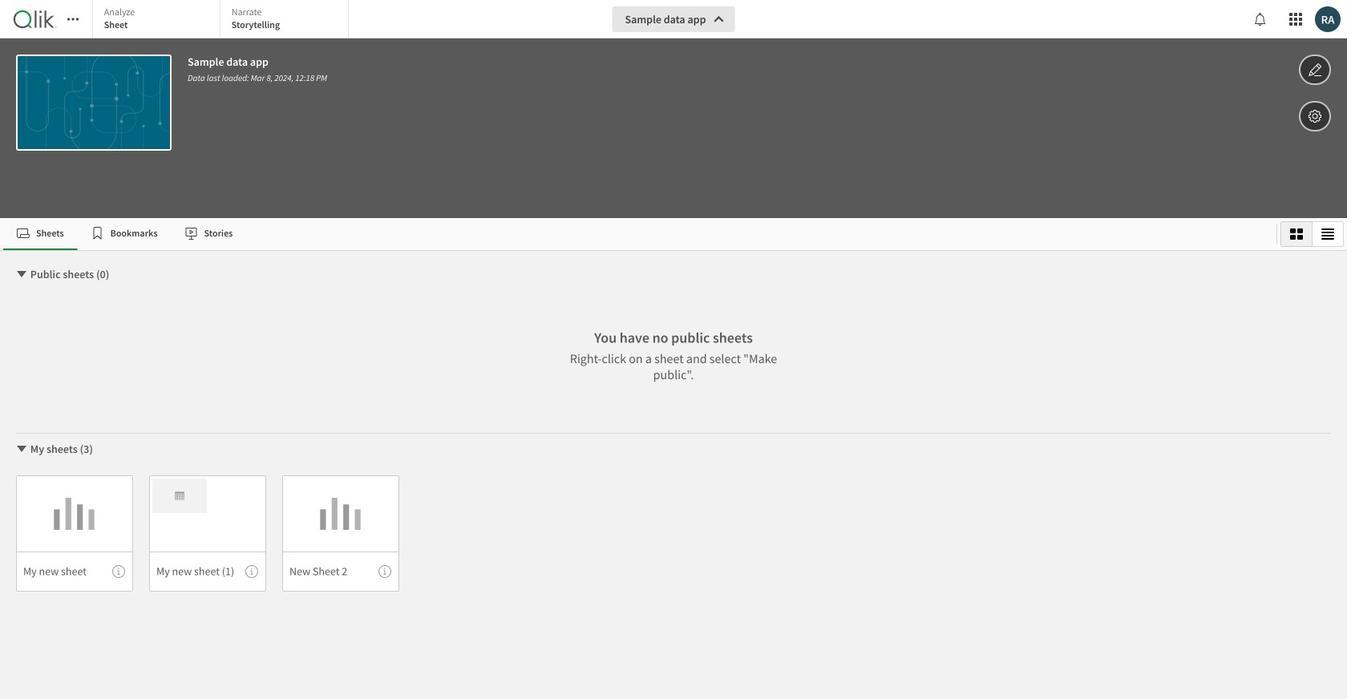 Task type: describe. For each thing, give the bounding box(es) containing it.
1 vertical spatial tab list
[[3, 218, 1271, 250]]

my new sheet (1) sheet is selected. press the spacebar or enter key to open my new sheet (1) sheet. use the right and left arrow keys to navigate. element
[[149, 476, 266, 592]]

tooltip for menu item for new sheet 2 sheet is selected. press the spacebar or enter key to open new sheet 2 sheet. use the right and left arrow keys to navigate. element
[[379, 566, 392, 578]]

app options image
[[1309, 107, 1323, 126]]

tooltip for menu item related to my new sheet sheet is selected. press the spacebar or enter key to open my new sheet sheet. use the right and left arrow keys to navigate. element
[[112, 566, 125, 578]]

0 vertical spatial tab list
[[92, 0, 353, 40]]

menu item for my new sheet sheet is selected. press the spacebar or enter key to open my new sheet sheet. use the right and left arrow keys to navigate. element
[[16, 552, 133, 592]]

list view image
[[1322, 228, 1335, 241]]



Task type: vqa. For each thing, say whether or not it's contained in the screenshot.
TOOLTIP
yes



Task type: locate. For each thing, give the bounding box(es) containing it.
grid view image
[[1291, 228, 1304, 241]]

2 tooltip from the left
[[246, 566, 258, 578]]

toolbar
[[0, 0, 1348, 218]]

application
[[0, 0, 1348, 700]]

tooltip inside new sheet 2 sheet is selected. press the spacebar or enter key to open new sheet 2 sheet. use the right and left arrow keys to navigate. element
[[379, 566, 392, 578]]

menu item for my new sheet (1) sheet is selected. press the spacebar or enter key to open my new sheet (1) sheet. use the right and left arrow keys to navigate. element
[[149, 552, 266, 592]]

1 tooltip from the left
[[112, 566, 125, 578]]

tooltip inside my new sheet (1) sheet is selected. press the spacebar or enter key to open my new sheet (1) sheet. use the right and left arrow keys to navigate. element
[[246, 566, 258, 578]]

1 vertical spatial collapse image
[[15, 443, 28, 456]]

menu item for new sheet 2 sheet is selected. press the spacebar or enter key to open new sheet 2 sheet. use the right and left arrow keys to navigate. element
[[282, 552, 400, 592]]

1 collapse image from the top
[[15, 268, 28, 281]]

tab list
[[92, 0, 353, 40], [3, 218, 1271, 250]]

collapse image
[[15, 268, 28, 281], [15, 443, 28, 456]]

3 menu item from the left
[[282, 552, 400, 592]]

menu item
[[16, 552, 133, 592], [149, 552, 266, 592], [282, 552, 400, 592]]

tooltip for my new sheet (1) sheet is selected. press the spacebar or enter key to open my new sheet (1) sheet. use the right and left arrow keys to navigate. element menu item
[[246, 566, 258, 578]]

2 menu item from the left
[[149, 552, 266, 592]]

1 horizontal spatial menu item
[[149, 552, 266, 592]]

3 tooltip from the left
[[379, 566, 392, 578]]

group
[[1281, 221, 1345, 247]]

tooltip inside my new sheet sheet is selected. press the spacebar or enter key to open my new sheet sheet. use the right and left arrow keys to navigate. element
[[112, 566, 125, 578]]

new sheet 2 sheet is selected. press the spacebar or enter key to open new sheet 2 sheet. use the right and left arrow keys to navigate. element
[[282, 476, 400, 592]]

edit image
[[1309, 60, 1323, 79]]

tooltip
[[112, 566, 125, 578], [246, 566, 258, 578], [379, 566, 392, 578]]

2 collapse image from the top
[[15, 443, 28, 456]]

0 horizontal spatial tooltip
[[112, 566, 125, 578]]

my new sheet sheet is selected. press the spacebar or enter key to open my new sheet sheet. use the right and left arrow keys to navigate. element
[[16, 476, 133, 592]]

0 horizontal spatial menu item
[[16, 552, 133, 592]]

1 horizontal spatial tooltip
[[246, 566, 258, 578]]

2 horizontal spatial menu item
[[282, 552, 400, 592]]

1 menu item from the left
[[16, 552, 133, 592]]

0 vertical spatial collapse image
[[15, 268, 28, 281]]

2 horizontal spatial tooltip
[[379, 566, 392, 578]]



